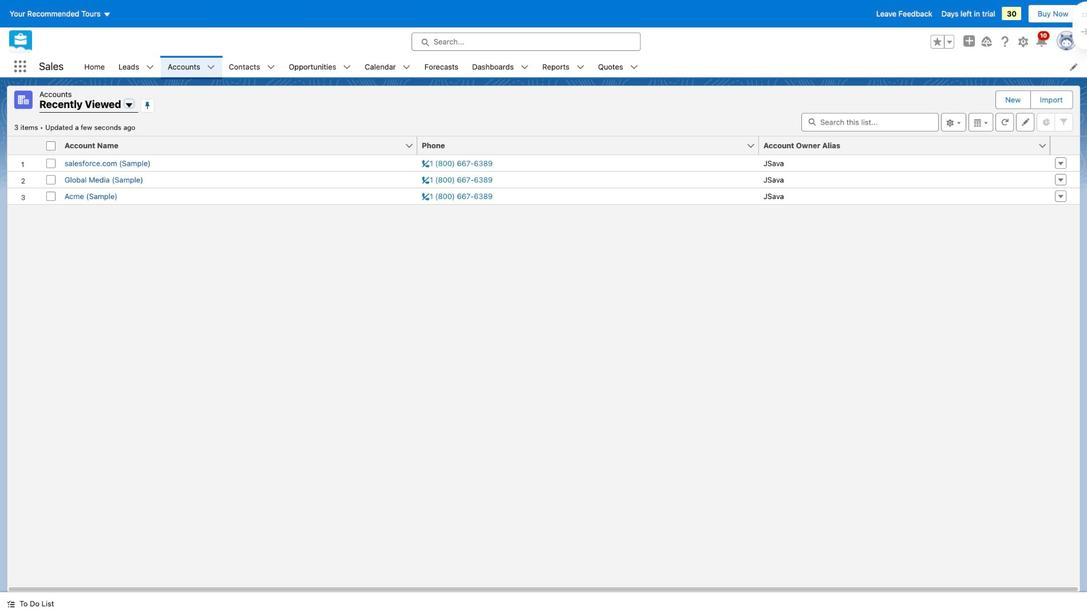 Task type: vqa. For each thing, say whether or not it's contained in the screenshot.
Opportunity Owner Alias element
no



Task type: describe. For each thing, give the bounding box(es) containing it.
Search Recently Viewed list view. search field
[[802, 113, 939, 131]]

recently viewed|accounts|list view element
[[7, 86, 1081, 593]]

2 list item from the left
[[161, 56, 222, 77]]

account name element
[[60, 136, 424, 155]]

1 text default image from the left
[[146, 63, 154, 71]]

4 text default image from the left
[[343, 63, 351, 71]]

6 text default image from the left
[[521, 63, 529, 71]]

2 click to dial disabled image from the top
[[422, 175, 493, 184]]

5 list item from the left
[[358, 56, 418, 77]]

6 list item from the left
[[466, 56, 536, 77]]

1 click to dial disabled image from the top
[[422, 159, 493, 168]]

item number element
[[7, 136, 42, 155]]

5 text default image from the left
[[403, 63, 411, 71]]

7 list item from the left
[[536, 56, 592, 77]]

0 horizontal spatial text default image
[[7, 601, 15, 609]]

2 text default image from the left
[[207, 63, 215, 71]]

phone element
[[417, 136, 766, 155]]



Task type: locate. For each thing, give the bounding box(es) containing it.
3 click to dial disabled image from the top
[[422, 192, 493, 201]]

text default image for first list item from right
[[630, 63, 638, 71]]

click to dial disabled image
[[422, 159, 493, 168], [422, 175, 493, 184], [422, 192, 493, 201]]

8 list item from the left
[[592, 56, 645, 77]]

recently viewed grid
[[7, 136, 1081, 205]]

list item
[[112, 56, 161, 77], [161, 56, 222, 77], [222, 56, 282, 77], [282, 56, 358, 77], [358, 56, 418, 77], [466, 56, 536, 77], [536, 56, 592, 77], [592, 56, 645, 77]]

2 horizontal spatial text default image
[[630, 63, 638, 71]]

cell
[[42, 136, 60, 155]]

text default image for 7th list item from left
[[577, 63, 585, 71]]

3 list item from the left
[[222, 56, 282, 77]]

text default image
[[146, 63, 154, 71], [207, 63, 215, 71], [267, 63, 275, 71], [343, 63, 351, 71], [403, 63, 411, 71], [521, 63, 529, 71]]

0 vertical spatial click to dial disabled image
[[422, 159, 493, 168]]

text default image
[[577, 63, 585, 71], [630, 63, 638, 71], [7, 601, 15, 609]]

item number image
[[7, 136, 42, 155]]

group
[[931, 35, 955, 48]]

recently viewed status
[[14, 123, 45, 131]]

action image
[[1051, 136, 1081, 155]]

list
[[77, 56, 1088, 77]]

1 vertical spatial click to dial disabled image
[[422, 175, 493, 184]]

cell inside recently viewed grid
[[42, 136, 60, 155]]

2 vertical spatial click to dial disabled image
[[422, 192, 493, 201]]

1 list item from the left
[[112, 56, 161, 77]]

action element
[[1051, 136, 1081, 155]]

1 horizontal spatial text default image
[[577, 63, 585, 71]]

3 text default image from the left
[[267, 63, 275, 71]]

4 list item from the left
[[282, 56, 358, 77]]

account owner alias element
[[759, 136, 1058, 155]]



